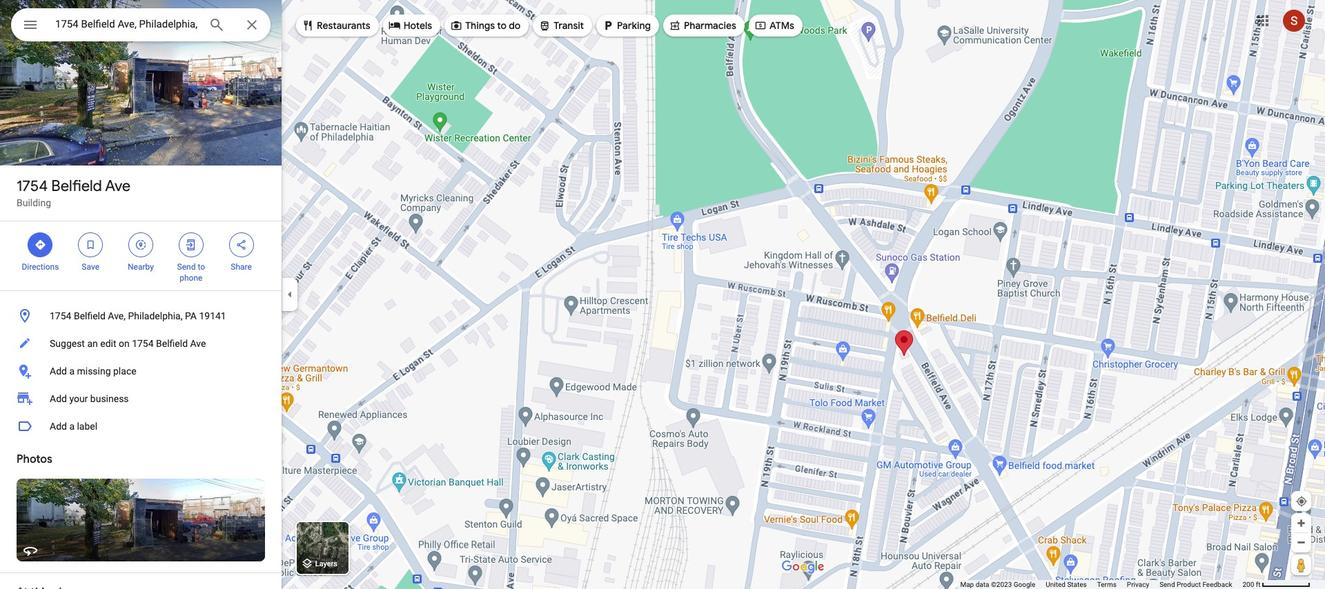 Task type: vqa. For each thing, say whether or not it's contained in the screenshot.


Task type: locate. For each thing, give the bounding box(es) containing it.
show street view coverage image
[[1291, 555, 1311, 576]]

add inside "button"
[[50, 366, 67, 377]]

1 vertical spatial belfield
[[74, 311, 106, 322]]

layers
[[315, 560, 337, 569]]

1754
[[17, 177, 48, 196], [50, 311, 71, 322], [132, 338, 154, 349]]

200 ft
[[1243, 581, 1261, 589]]

 hotels
[[388, 18, 432, 33]]

1 vertical spatial ave
[[190, 338, 206, 349]]

add for add your business
[[50, 393, 67, 404]]

send up phone
[[177, 262, 196, 272]]


[[602, 18, 614, 33]]

1 a from the top
[[69, 366, 75, 377]]

nearby
[[128, 262, 154, 272]]

none field inside 1754 belfield ave, philadelphia, pa 19141 field
[[55, 16, 197, 32]]

a left missing
[[69, 366, 75, 377]]

a inside button
[[69, 421, 75, 432]]

1754 up suggest
[[50, 311, 71, 322]]

to left do
[[497, 19, 507, 32]]

1 horizontal spatial to
[[497, 19, 507, 32]]

product
[[1177, 581, 1201, 589]]

google
[[1014, 581, 1035, 589]]

add for add a label
[[50, 421, 67, 432]]

0 horizontal spatial send
[[177, 262, 196, 272]]

send
[[177, 262, 196, 272], [1160, 581, 1175, 589]]


[[34, 237, 47, 253]]

on
[[119, 338, 130, 349]]

directions
[[22, 262, 59, 272]]


[[450, 18, 463, 33]]

to
[[497, 19, 507, 32], [198, 262, 205, 272]]


[[388, 18, 401, 33]]

 pharmacies
[[669, 18, 736, 33]]

2 add from the top
[[50, 393, 67, 404]]

send inside "send product feedback" button
[[1160, 581, 1175, 589]]

1754 up building
[[17, 177, 48, 196]]

0 vertical spatial send
[[177, 262, 196, 272]]

2 a from the top
[[69, 421, 75, 432]]

transit
[[554, 19, 584, 32]]

0 horizontal spatial to
[[198, 262, 205, 272]]

send for send to phone
[[177, 262, 196, 272]]

0 vertical spatial 1754
[[17, 177, 48, 196]]

edit
[[100, 338, 116, 349]]

google account: sheryl atherton  
(sheryl.atherton@adept.ai) image
[[1283, 9, 1305, 31]]

belfield
[[51, 177, 102, 196], [74, 311, 106, 322], [156, 338, 188, 349]]

belfield down "philadelphia," on the left bottom of the page
[[156, 338, 188, 349]]

 things to do
[[450, 18, 521, 33]]

1 add from the top
[[50, 366, 67, 377]]

send left product
[[1160, 581, 1175, 589]]

0 horizontal spatial ave
[[105, 177, 131, 196]]


[[185, 237, 197, 253]]

1 vertical spatial add
[[50, 393, 67, 404]]

1754 right on
[[132, 338, 154, 349]]

to up phone
[[198, 262, 205, 272]]

0 horizontal spatial 1754
[[17, 177, 48, 196]]

1 vertical spatial 1754
[[50, 311, 71, 322]]

1 horizontal spatial ave
[[190, 338, 206, 349]]

add inside button
[[50, 421, 67, 432]]

add a label
[[50, 421, 97, 432]]

a left the label
[[69, 421, 75, 432]]

footer
[[960, 580, 1243, 589]]

a
[[69, 366, 75, 377], [69, 421, 75, 432]]

 search field
[[11, 8, 271, 44]]

united states
[[1046, 581, 1087, 589]]

add
[[50, 366, 67, 377], [50, 393, 67, 404], [50, 421, 67, 432]]

ave
[[105, 177, 131, 196], [190, 338, 206, 349]]

2 horizontal spatial 1754
[[132, 338, 154, 349]]

an
[[87, 338, 98, 349]]

zoom in image
[[1296, 518, 1306, 529]]

1754 for ave,
[[50, 311, 71, 322]]

2 vertical spatial add
[[50, 421, 67, 432]]

states
[[1067, 581, 1087, 589]]

send for send product feedback
[[1160, 581, 1175, 589]]

2 vertical spatial belfield
[[156, 338, 188, 349]]

0 vertical spatial ave
[[105, 177, 131, 196]]

200
[[1243, 581, 1254, 589]]

0 vertical spatial belfield
[[51, 177, 102, 196]]

zoom out image
[[1296, 538, 1306, 548]]

1 vertical spatial send
[[1160, 581, 1175, 589]]

label
[[77, 421, 97, 432]]

1 vertical spatial a
[[69, 421, 75, 432]]

send inside "send to phone"
[[177, 262, 196, 272]]

3 add from the top
[[50, 421, 67, 432]]

privacy button
[[1127, 580, 1149, 589]]

0 vertical spatial to
[[497, 19, 507, 32]]

pharmacies
[[684, 19, 736, 32]]

a inside "button"
[[69, 366, 75, 377]]

1 horizontal spatial send
[[1160, 581, 1175, 589]]

1754 Belfield Ave, Philadelphia, PA 19141 field
[[11, 8, 271, 41]]

None field
[[55, 16, 197, 32]]

add left the label
[[50, 421, 67, 432]]

send product feedback button
[[1160, 580, 1232, 589]]

belfield inside 1754 belfield ave building
[[51, 177, 102, 196]]

footer containing map data ©2023 google
[[960, 580, 1243, 589]]

1 vertical spatial to
[[198, 262, 205, 272]]

add down suggest
[[50, 366, 67, 377]]

belfield for ave
[[51, 177, 102, 196]]

map
[[960, 581, 974, 589]]

add your business link
[[0, 385, 282, 413]]

1754 inside 1754 belfield ave building
[[17, 177, 48, 196]]

belfield up 
[[51, 177, 102, 196]]

ave,
[[108, 311, 126, 322]]

to inside  things to do
[[497, 19, 507, 32]]

0 vertical spatial a
[[69, 366, 75, 377]]

hotels
[[404, 19, 432, 32]]

©2023
[[991, 581, 1012, 589]]

philadelphia,
[[128, 311, 183, 322]]

belfield left ave,
[[74, 311, 106, 322]]

0 vertical spatial add
[[50, 366, 67, 377]]

1 horizontal spatial 1754
[[50, 311, 71, 322]]

add for add a missing place
[[50, 366, 67, 377]]


[[754, 18, 767, 33]]

add left your on the left bottom of page
[[50, 393, 67, 404]]

place
[[113, 366, 136, 377]]



Task type: describe. For each thing, give the bounding box(es) containing it.
share
[[231, 262, 252, 272]]

19141
[[199, 311, 226, 322]]

missing
[[77, 366, 111, 377]]

data
[[976, 581, 989, 589]]

actions for 1754 belfield ave region
[[0, 222, 282, 291]]

 parking
[[602, 18, 651, 33]]

terms
[[1097, 581, 1117, 589]]

200 ft button
[[1243, 581, 1311, 589]]

a for label
[[69, 421, 75, 432]]

your
[[69, 393, 88, 404]]

a for missing
[[69, 366, 75, 377]]

footer inside google maps element
[[960, 580, 1243, 589]]

belfield for ave,
[[74, 311, 106, 322]]

terms button
[[1097, 580, 1117, 589]]

save
[[82, 262, 99, 272]]

to inside "send to phone"
[[198, 262, 205, 272]]

parking
[[617, 19, 651, 32]]

add your business
[[50, 393, 129, 404]]

privacy
[[1127, 581, 1149, 589]]

 atms
[[754, 18, 794, 33]]

business
[[90, 393, 129, 404]]

send product feedback
[[1160, 581, 1232, 589]]

united
[[1046, 581, 1066, 589]]


[[235, 237, 247, 253]]

 transit
[[539, 18, 584, 33]]

pa
[[185, 311, 197, 322]]

do
[[509, 19, 521, 32]]


[[669, 18, 681, 33]]

add a missing place button
[[0, 358, 282, 385]]


[[539, 18, 551, 33]]

suggest an edit on 1754 belfield ave button
[[0, 330, 282, 358]]

 button
[[11, 8, 50, 44]]

suggest
[[50, 338, 85, 349]]

 restaurants
[[302, 18, 370, 33]]

add a label button
[[0, 413, 282, 440]]

send to phone
[[177, 262, 205, 283]]

suggest an edit on 1754 belfield ave
[[50, 338, 206, 349]]

map data ©2023 google
[[960, 581, 1035, 589]]

add a missing place
[[50, 366, 136, 377]]

2 vertical spatial 1754
[[132, 338, 154, 349]]

google maps element
[[0, 0, 1325, 589]]

building
[[17, 197, 51, 208]]


[[84, 237, 97, 253]]

united states button
[[1046, 580, 1087, 589]]

restaurants
[[317, 19, 370, 32]]

1754 belfield ave building
[[17, 177, 131, 208]]

things
[[465, 19, 495, 32]]

ave inside button
[[190, 338, 206, 349]]

atms
[[769, 19, 794, 32]]

phone
[[180, 273, 202, 283]]

ave inside 1754 belfield ave building
[[105, 177, 131, 196]]


[[22, 15, 39, 35]]

photos
[[17, 453, 52, 467]]

1754 belfield ave, philadelphia, pa 19141
[[50, 311, 226, 322]]


[[135, 237, 147, 253]]


[[302, 18, 314, 33]]

1754 belfield ave main content
[[0, 0, 282, 589]]

1754 belfield ave, philadelphia, pa 19141 button
[[0, 302, 282, 330]]

show your location image
[[1295, 496, 1308, 508]]

ft
[[1256, 581, 1261, 589]]

feedback
[[1203, 581, 1232, 589]]

1754 for ave
[[17, 177, 48, 196]]

collapse side panel image
[[282, 287, 297, 302]]



